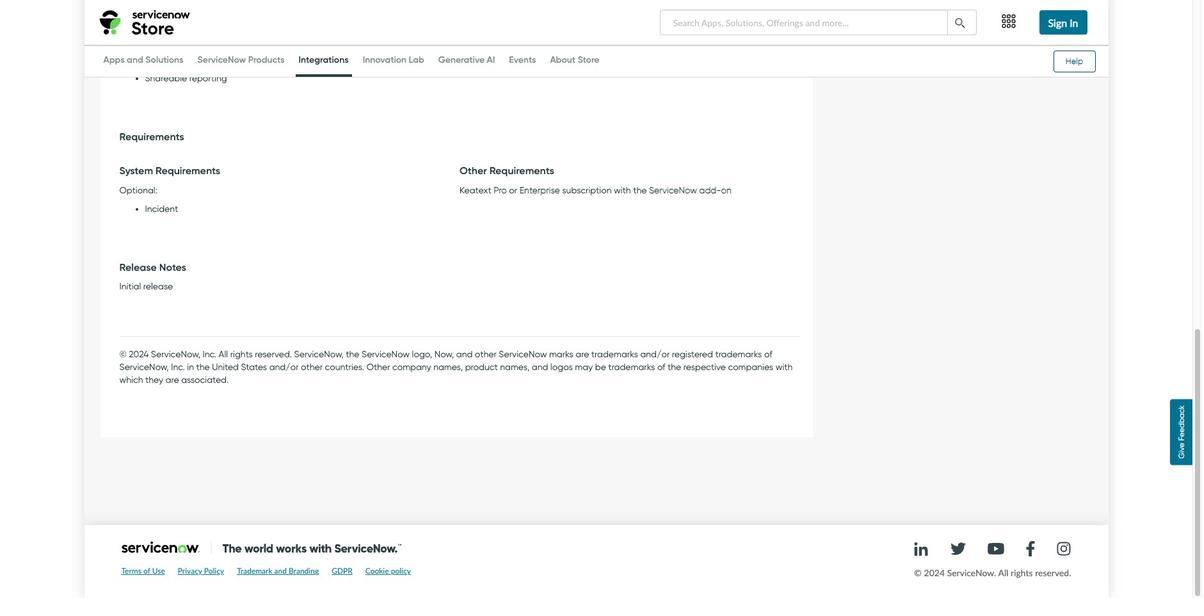 Task type: locate. For each thing, give the bounding box(es) containing it.
0 vertical spatial other
[[460, 164, 487, 177]]

names, down now,
[[434, 362, 463, 373]]

questions
[[385, 47, 424, 58]]

1 horizontal spatial other
[[460, 164, 487, 177]]

1 names, from the left
[[434, 362, 463, 373]]

of left the respective
[[658, 362, 666, 373]]

suggestions
[[315, 47, 364, 58]]

2 horizontal spatial with
[[776, 362, 793, 373]]

are
[[576, 349, 590, 360], [166, 375, 179, 386]]

servicenow.
[[948, 568, 997, 579]]

servicenow store home image
[[97, 6, 197, 38]]

0 horizontal spatial ©
[[119, 349, 127, 360]]

are up may
[[576, 349, 590, 360]]

1 horizontal spatial and/or
[[641, 349, 670, 360]]

all
[[219, 349, 228, 360], [999, 568, 1009, 579]]

0 horizontal spatial are
[[166, 375, 179, 386]]

1 horizontal spatial inc.
[[203, 349, 217, 360]]

customizable,
[[145, 35, 203, 46]]

with right companies
[[776, 362, 793, 373]]

contextual
[[145, 22, 191, 33]]

other
[[460, 164, 487, 177], [367, 362, 390, 373]]

and/or left registered
[[641, 349, 670, 360]]

with
[[270, 22, 287, 33], [614, 185, 631, 196], [776, 362, 793, 373]]

2024 inside © 2024 servicenow, inc. all rights reserved. servicenow, the servicenow logo, now, and other servicenow marks are trademarks and/or registered trademarks of servicenow, inc. in the united states and/or other countries. other company names, product names, and logos may be trademarks of the respective companies with which they are associated.
[[129, 349, 149, 360]]

daily
[[145, 9, 165, 20]]

branding
[[289, 566, 319, 576]]

1 vertical spatial inc.
[[171, 362, 185, 373]]

0 vertical spatial ©
[[119, 349, 127, 360]]

including
[[235, 47, 272, 58]]

of inside daily ingestion of new responses contextual recommendations with swot chart customizable, interactive dashboard sentiment categories including customer suggestions and questions topic and opinion heatmap shareable reporting
[[207, 9, 215, 20]]

help link
[[1048, 51, 1096, 72]]

with down other requirements heading
[[614, 185, 631, 196]]

requirements for other
[[490, 164, 555, 177]]

1 horizontal spatial are
[[576, 349, 590, 360]]

1 vertical spatial and/or
[[269, 362, 299, 373]]

all up "united"
[[219, 349, 228, 360]]

other left company
[[367, 362, 390, 373]]

the right in
[[196, 362, 210, 373]]

reserved.
[[255, 349, 292, 360], [1036, 568, 1072, 579]]

1 horizontal spatial names,
[[500, 362, 530, 373]]

of left "use"
[[143, 566, 150, 576]]

cookie policy link
[[366, 566, 411, 576]]

logos
[[551, 362, 573, 373]]

all right servicenow.
[[999, 568, 1009, 579]]

0 horizontal spatial all
[[219, 349, 228, 360]]

1 vertical spatial other
[[367, 362, 390, 373]]

requirements up incident
[[156, 164, 220, 177]]

requirements inside other requirements heading
[[490, 164, 555, 177]]

inc. left in
[[171, 362, 185, 373]]

requirements
[[119, 130, 184, 143], [156, 164, 220, 177], [490, 164, 555, 177]]

trademarks
[[592, 349, 639, 360], [716, 349, 763, 360], [609, 362, 656, 373]]

and
[[366, 47, 382, 58], [127, 54, 143, 65], [169, 60, 186, 71], [457, 349, 473, 360], [532, 362, 549, 373], [275, 566, 287, 576]]

solutions
[[146, 54, 184, 65]]

1 vertical spatial reserved.
[[1036, 568, 1072, 579]]

dashboard
[[251, 35, 296, 46]]

about
[[550, 54, 576, 65]]

cookie
[[366, 566, 389, 576]]

and left the logos
[[532, 362, 549, 373]]

servicenow,
[[151, 349, 201, 360], [294, 349, 344, 360], [119, 362, 169, 373]]

requirements inside system requirements heading
[[156, 164, 220, 177]]

system requirements heading
[[119, 163, 450, 178]]

© up which
[[119, 349, 127, 360]]

search image
[[956, 16, 966, 28]]

0 horizontal spatial other
[[367, 362, 390, 373]]

requirements up system
[[119, 130, 184, 143]]

language
[[881, 2, 923, 12]]

other inside heading
[[460, 164, 487, 177]]

2 vertical spatial with
[[776, 362, 793, 373]]

inc.
[[203, 349, 217, 360], [171, 362, 185, 373]]

subscription
[[563, 185, 612, 196]]

terms
[[121, 566, 141, 576]]

© for © 2024 servicenow. all rights reserved.
[[915, 568, 922, 579]]

0 vertical spatial rights
[[230, 349, 253, 360]]

may
[[575, 362, 593, 373]]

innovation lab link
[[360, 54, 428, 74]]

privacy
[[178, 566, 202, 576]]

apps
[[103, 54, 125, 65]]

release notes heading
[[119, 260, 800, 274]]

other up keatext
[[460, 164, 487, 177]]

swot
[[289, 22, 315, 33]]

0 horizontal spatial inc.
[[171, 362, 185, 373]]

in
[[1070, 17, 1079, 29]]

names,
[[434, 362, 463, 373], [500, 362, 530, 373]]

0 vertical spatial other
[[475, 349, 497, 360]]

© inside © 2024 servicenow, inc. all rights reserved. servicenow, the servicenow logo, now, and other servicenow marks are trademarks and/or registered trademarks of servicenow, inc. in the united states and/or other countries. other company names, product names, and logos may be trademarks of the respective companies with which they are associated.
[[119, 349, 127, 360]]

united
[[212, 362, 239, 373]]

0 vertical spatial all
[[219, 349, 228, 360]]

0 horizontal spatial names,
[[434, 362, 463, 373]]

2024 left servicenow.
[[925, 568, 945, 579]]

0 horizontal spatial 2024
[[129, 349, 149, 360]]

1 vertical spatial other
[[301, 362, 323, 373]]

of left new
[[207, 9, 215, 20]]

1 vertical spatial rights
[[1011, 568, 1034, 579]]

rights up states
[[230, 349, 253, 360]]

0 vertical spatial and/or
[[641, 349, 670, 360]]

reserved. inside © 2024 servicenow, inc. all rights reserved. servicenow, the servicenow logo, now, and other servicenow marks are trademarks and/or registered trademarks of servicenow, inc. in the united states and/or other countries. other company names, product names, and logos may be trademarks of the respective companies with which they are associated.
[[255, 349, 292, 360]]

1 vertical spatial are
[[166, 375, 179, 386]]

tab list
[[97, 47, 606, 77]]

1 vertical spatial 2024
[[925, 568, 945, 579]]

1 horizontal spatial rights
[[1011, 568, 1034, 579]]

and right apps
[[127, 54, 143, 65]]

0 vertical spatial with
[[270, 22, 287, 33]]

of up companies
[[765, 349, 773, 360]]

2024 for servicenow,
[[129, 349, 149, 360]]

notes
[[159, 260, 186, 273]]

0 horizontal spatial with
[[270, 22, 287, 33]]

with up dashboard
[[270, 22, 287, 33]]

other left countries.
[[301, 362, 323, 373]]

0 vertical spatial reserved.
[[255, 349, 292, 360]]

products
[[248, 54, 285, 65]]

understanding
[[925, 2, 986, 12]]

apps and solutions link
[[100, 54, 187, 74]]

other up product at left bottom
[[475, 349, 497, 360]]

customer
[[274, 47, 312, 58]]

with inside daily ingestion of new responses contextual recommendations with swot chart customizable, interactive dashboard sentiment categories including customer suggestions and questions topic and opinion heatmap shareable reporting
[[270, 22, 287, 33]]

1 horizontal spatial 2024
[[925, 568, 945, 579]]

0 vertical spatial 2024
[[129, 349, 149, 360]]

1 vertical spatial all
[[999, 568, 1009, 579]]

2024 up which
[[129, 349, 149, 360]]

are right they
[[166, 375, 179, 386]]

rights
[[230, 349, 253, 360], [1011, 568, 1034, 579]]

categories
[[189, 47, 233, 58]]

natural
[[848, 2, 879, 12]]

servicenow products link
[[194, 54, 288, 74]]

© 2024 servicenow, inc. all rights reserved. servicenow, the servicenow logo, now, and other servicenow marks are trademarks and/or registered trademarks of servicenow, inc. in the united states and/or other countries. other company names, product names, and logos may be trademarks of the respective companies with which they are associated.
[[119, 349, 793, 386]]

1 horizontal spatial with
[[614, 185, 631, 196]]

and/or right states
[[269, 362, 299, 373]]

1 horizontal spatial ©
[[915, 568, 922, 579]]

sign in menu bar
[[980, 0, 1109, 45]]

events link
[[506, 54, 540, 74]]

heatmap
[[220, 60, 259, 71]]

names, right product at left bottom
[[500, 362, 530, 373]]

0 horizontal spatial reserved.
[[255, 349, 292, 360]]

0 vertical spatial are
[[576, 349, 590, 360]]

recommendations
[[193, 22, 268, 33]]

1 vertical spatial ©
[[915, 568, 922, 579]]

servicenow, up in
[[151, 349, 201, 360]]

keatext pro or enterprise subscription with the servicenow add-on
[[460, 185, 732, 196]]

© left servicenow.
[[915, 568, 922, 579]]

1 vertical spatial with
[[614, 185, 631, 196]]

other
[[475, 349, 497, 360], [301, 362, 323, 373]]

0 horizontal spatial rights
[[230, 349, 253, 360]]

inc. up "united"
[[203, 349, 217, 360]]

requirements up or
[[490, 164, 555, 177]]

the
[[634, 185, 647, 196], [346, 349, 360, 360], [196, 362, 210, 373], [668, 362, 682, 373]]

rights right servicenow.
[[1011, 568, 1034, 579]]

company
[[393, 362, 431, 373]]

trademarks up companies
[[716, 349, 763, 360]]

© for © 2024 servicenow, inc. all rights reserved. servicenow, the servicenow logo, now, and other servicenow marks are trademarks and/or registered trademarks of servicenow, inc. in the united states and/or other countries. other company names, product names, and logos may be trademarks of the respective companies with which they are associated.
[[119, 349, 127, 360]]



Task type: describe. For each thing, give the bounding box(es) containing it.
terms of use link
[[121, 566, 165, 576]]

requirements inside requirements heading
[[119, 130, 184, 143]]

topic
[[145, 60, 167, 71]]

enterprise
[[520, 185, 560, 196]]

1 horizontal spatial reserved.
[[1036, 568, 1072, 579]]

other requirements
[[460, 164, 555, 177]]

associated.
[[181, 375, 229, 386]]

in
[[187, 362, 194, 373]]

apps and solutions
[[103, 54, 184, 65]]

sign in menu item
[[1032, 0, 1096, 45]]

policy
[[204, 566, 224, 576]]

initial
[[119, 281, 141, 292]]

requirements heading
[[119, 129, 800, 144]]

release
[[143, 281, 173, 292]]

integrations link
[[296, 54, 352, 77]]

with inside © 2024 servicenow, inc. all rights reserved. servicenow, the servicenow logo, now, and other servicenow marks are trademarks and/or registered trademarks of servicenow, inc. in the united states and/or other countries. other company names, product names, and logos may be trademarks of the respective companies with which they are associated.
[[776, 362, 793, 373]]

now,
[[435, 349, 454, 360]]

respective
[[684, 362, 726, 373]]

privacy policy
[[178, 566, 224, 576]]

use
[[152, 566, 165, 576]]

terms of use
[[121, 566, 165, 576]]

release
[[119, 260, 157, 273]]

generative ai link
[[435, 54, 499, 74]]

privacy policy link
[[178, 566, 224, 576]]

servicenow, up they
[[119, 362, 169, 373]]

2 names, from the left
[[500, 362, 530, 373]]

pro
[[494, 185, 507, 196]]

daily ingestion of new responses contextual recommendations with swot chart customizable, interactive dashboard sentiment categories including customer suggestions and questions topic and opinion heatmap shareable reporting
[[145, 9, 424, 84]]

system
[[119, 164, 153, 177]]

trademark and branding
[[237, 566, 319, 576]]

2024 for servicenow.
[[925, 568, 945, 579]]

the down registered
[[668, 362, 682, 373]]

countries.
[[325, 362, 365, 373]]

cookie policy
[[366, 566, 411, 576]]

policy
[[391, 566, 411, 576]]

0 vertical spatial inc.
[[203, 349, 217, 360]]

about store link
[[547, 54, 603, 74]]

product
[[465, 362, 498, 373]]

servicenow store logo image
[[121, 542, 401, 554]]

ingestion
[[168, 9, 205, 20]]

sign in
[[1049, 17, 1079, 29]]

and up shareable
[[169, 60, 186, 71]]

trademarks up be
[[592, 349, 639, 360]]

companies
[[729, 362, 774, 373]]

which
[[119, 375, 143, 386]]

opinion
[[188, 60, 218, 71]]

and left the branding
[[275, 566, 287, 576]]

new
[[217, 9, 234, 20]]

sign in button
[[1040, 10, 1088, 35]]

innovation
[[363, 54, 407, 65]]

be
[[596, 362, 606, 373]]

and left questions
[[366, 47, 382, 58]]

initial release
[[119, 281, 173, 292]]

shareable
[[145, 73, 187, 84]]

integrations
[[299, 54, 349, 65]]

keatext
[[460, 185, 492, 196]]

sign
[[1049, 17, 1068, 29]]

help
[[1066, 56, 1084, 66]]

servicenow, up countries.
[[294, 349, 344, 360]]

responses
[[237, 9, 278, 20]]

rights inside © 2024 servicenow, inc. all rights reserved. servicenow, the servicenow logo, now, and other servicenow marks are trademarks and/or registered trademarks of servicenow, inc. in the united states and/or other countries. other company names, product names, and logos may be trademarks of the respective companies with which they are associated.
[[230, 349, 253, 360]]

on
[[722, 185, 732, 196]]

sentiment
[[145, 47, 187, 58]]

or
[[509, 185, 518, 196]]

system requirements
[[119, 164, 220, 177]]

generative ai
[[439, 54, 495, 65]]

lab
[[409, 54, 425, 65]]

interactive
[[205, 35, 248, 46]]

the up countries.
[[346, 349, 360, 360]]

all inside © 2024 servicenow, inc. all rights reserved. servicenow, the servicenow logo, now, and other servicenow marks are trademarks and/or registered trademarks of servicenow, inc. in the united states and/or other countries. other company names, product names, and logos may be trademarks of the respective companies with which they are associated.
[[219, 349, 228, 360]]

gdpr link
[[332, 566, 353, 576]]

servicenow products
[[198, 54, 285, 65]]

trademark
[[237, 566, 273, 576]]

registered
[[672, 349, 713, 360]]

about store
[[550, 54, 600, 65]]

chart
[[317, 22, 339, 33]]

trademarks right be
[[609, 362, 656, 373]]

natural language understanding
[[848, 2, 986, 12]]

add-
[[700, 185, 722, 196]]

incident
[[145, 203, 178, 214]]

ai
[[487, 54, 495, 65]]

1 horizontal spatial other
[[475, 349, 497, 360]]

gdpr
[[332, 566, 353, 576]]

the down other requirements heading
[[634, 185, 647, 196]]

help button
[[1054, 51, 1096, 72]]

Search Apps search field
[[660, 10, 948, 35]]

store
[[578, 54, 600, 65]]

tab list containing apps and solutions
[[97, 47, 606, 77]]

0 horizontal spatial other
[[301, 362, 323, 373]]

requirements for system
[[156, 164, 220, 177]]

reporting
[[189, 73, 227, 84]]

other requirements heading
[[460, 163, 791, 178]]

release notes
[[119, 260, 186, 273]]

other inside © 2024 servicenow, inc. all rights reserved. servicenow, the servicenow logo, now, and other servicenow marks are trademarks and/or registered trademarks of servicenow, inc. in the united states and/or other countries. other company names, product names, and logos may be trademarks of the respective companies with which they are associated.
[[367, 362, 390, 373]]

and right now,
[[457, 349, 473, 360]]

optional:
[[119, 185, 158, 196]]

logo,
[[412, 349, 432, 360]]

0 horizontal spatial and/or
[[269, 362, 299, 373]]

they
[[145, 375, 163, 386]]

1 horizontal spatial all
[[999, 568, 1009, 579]]

trademark and branding link
[[237, 566, 319, 576]]

innovation lab
[[363, 54, 425, 65]]

events
[[509, 54, 536, 65]]



Task type: vqa. For each thing, say whether or not it's contained in the screenshot.
the top as
no



